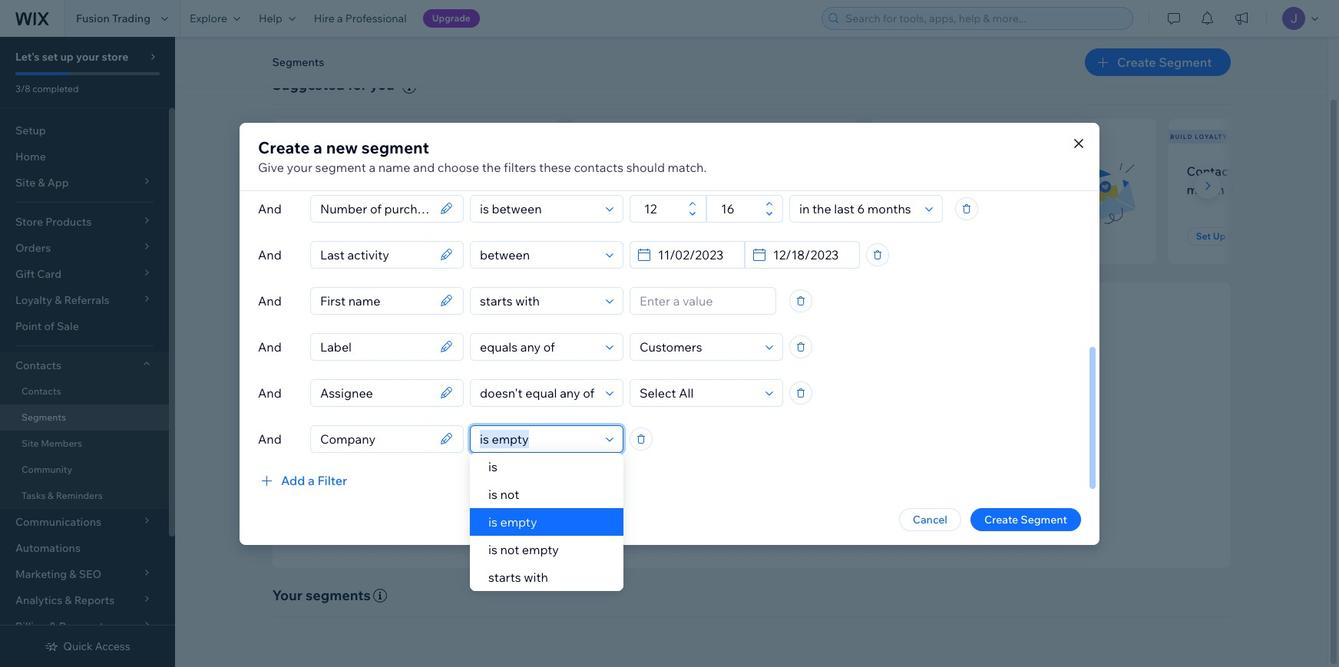 Task type: vqa. For each thing, say whether or not it's contained in the screenshot.
who related to your
yes



Task type: describe. For each thing, give the bounding box(es) containing it.
set up segment for subscribed
[[300, 230, 372, 242]]

segment for set up segment button corresponding to clicked
[[929, 230, 970, 242]]

create a new segment give your segment a name and choose the filters these contacts should match.
[[258, 137, 707, 175]]

automations link
[[0, 535, 169, 561]]

tasks & reminders link
[[0, 483, 169, 509]]

email inside reach the right target audience create specific groups of contacts that update automatically send personalized email campaigns to drive sales and build trust get to know your high-value customers, potential leads and more
[[694, 455, 721, 469]]

of inside reach the right target audience create specific groups of contacts that update automatically send personalized email campaigns to drive sales and build trust get to know your high-value customers, potential leads and more
[[714, 435, 724, 448]]

who for purchase
[[708, 163, 732, 179]]

let's set up your store
[[15, 50, 129, 64]]

with for contacts
[[1242, 163, 1267, 179]]

fusion
[[76, 12, 110, 25]]

2 select options field from the top
[[635, 380, 761, 406]]

0 vertical spatial segment
[[362, 137, 429, 157]]

contacts with a birthday th
[[1187, 163, 1339, 197]]

active email subscribers who clicked on your campaign
[[888, 163, 1057, 197]]

segments link
[[0, 405, 169, 431]]

5 and from the top
[[258, 385, 282, 401]]

add
[[281, 473, 305, 488]]

build loyalty
[[1170, 133, 1228, 140]]

1 horizontal spatial create segment
[[1117, 55, 1212, 70]]

cancel
[[913, 513, 948, 526]]

clicked
[[888, 182, 929, 197]]

set for new contacts who recently subscribed to your mailing list
[[300, 230, 315, 242]]

setup
[[15, 124, 46, 137]]

to inside new contacts who recently subscribed to your mailing list
[[358, 182, 370, 197]]

choose
[[438, 159, 479, 175]]

filter
[[317, 473, 347, 488]]

point of sale
[[15, 320, 79, 333]]

2 choose a condition field from the top
[[475, 242, 601, 268]]

trust
[[898, 455, 922, 469]]

th
[[1331, 163, 1339, 179]]

contacts for contacts popup button
[[15, 359, 61, 372]]

you
[[370, 76, 395, 94]]

with for starts
[[524, 570, 548, 585]]

6 and from the top
[[258, 431, 282, 447]]

sales
[[821, 455, 847, 469]]

suggested for you
[[272, 76, 395, 94]]

1 horizontal spatial to
[[620, 476, 630, 490]]

site members
[[22, 438, 82, 449]]

4 set from the left
[[1196, 230, 1211, 242]]

starts
[[488, 570, 521, 585]]

setup link
[[0, 118, 169, 144]]

update
[[795, 435, 831, 448]]

subscribed
[[291, 182, 355, 197]]

your inside reach the right target audience create specific groups of contacts that update automatically send personalized email campaigns to drive sales and build trust get to know your high-value customers, potential leads and more
[[662, 476, 684, 490]]

suggested
[[272, 76, 345, 94]]

your inside active email subscribers who clicked on your campaign
[[949, 182, 975, 197]]

a inside button
[[308, 473, 315, 488]]

contacts for contacts link
[[22, 386, 61, 397]]

these
[[539, 159, 571, 175]]

who for your
[[373, 163, 397, 179]]

4 set up segment from the left
[[1196, 230, 1268, 242]]

4 up from the left
[[1213, 230, 1226, 242]]

From text field
[[640, 195, 684, 222]]

1 choose a condition field from the top
[[475, 195, 601, 222]]

hire a professional link
[[305, 0, 416, 37]]

set for potential customers who haven't made a purchase yet
[[599, 230, 614, 242]]

is empty
[[488, 515, 537, 530]]

2 and from the top
[[258, 247, 282, 262]]

set up segment for made
[[599, 230, 671, 242]]

for
[[348, 76, 367, 94]]

community link
[[0, 457, 169, 483]]

completed
[[32, 83, 79, 94]]

give
[[258, 159, 284, 175]]

list
[[447, 182, 464, 197]]

birthday
[[1280, 163, 1328, 179]]

made
[[634, 182, 667, 197]]

active
[[888, 163, 925, 179]]

1 select options field from the top
[[635, 334, 761, 360]]

contacts button
[[0, 353, 169, 379]]

contacts inside new contacts who recently subscribed to your mailing list
[[319, 163, 370, 179]]

target
[[751, 412, 791, 429]]

1 and from the top
[[258, 201, 282, 216]]

set up segment button for subscribed
[[291, 227, 381, 246]]

4 choose a condition field from the top
[[475, 334, 601, 360]]

site members link
[[0, 431, 169, 457]]

campaigns
[[724, 455, 779, 469]]

a right hire
[[337, 12, 343, 25]]

set up segment button for clicked
[[888, 227, 979, 246]]

personalized
[[628, 455, 692, 469]]

store
[[102, 50, 129, 64]]

recently
[[400, 163, 447, 179]]

audience
[[794, 412, 854, 429]]

create inside create a new segment give your segment a name and choose the filters these contacts should match.
[[258, 137, 310, 157]]

upgrade
[[432, 12, 471, 24]]

up for clicked
[[915, 230, 927, 242]]

send
[[599, 455, 625, 469]]

potential
[[799, 476, 843, 490]]

Select an option field
[[795, 195, 921, 222]]

4 set up segment button from the left
[[1187, 227, 1278, 246]]

point
[[15, 320, 42, 333]]

loyalty
[[1195, 133, 1228, 140]]

add a filter
[[281, 473, 347, 488]]

mailing
[[402, 182, 444, 197]]

sale
[[57, 320, 79, 333]]

set
[[42, 50, 58, 64]]

11/02/2023 field
[[654, 242, 740, 268]]

match.
[[668, 159, 707, 175]]

segments for segments link
[[22, 412, 66, 423]]

set up segment for clicked
[[897, 230, 970, 242]]

4 and from the top
[[258, 339, 282, 354]]

not for is not empty
[[500, 542, 519, 558]]

community
[[22, 464, 72, 475]]

drive
[[794, 455, 819, 469]]

a left name
[[369, 159, 376, 175]]

members
[[41, 438, 82, 449]]

automatically
[[833, 435, 901, 448]]

value
[[712, 476, 739, 490]]

the inside reach the right target audience create specific groups of contacts that update automatically send personalized email campaigns to drive sales and build trust get to know your high-value customers, potential leads and more
[[692, 412, 714, 429]]



Task type: locate. For each thing, give the bounding box(es) containing it.
0 vertical spatial subscribers
[[293, 133, 346, 140]]

contacts down loyalty
[[1187, 163, 1240, 179]]

a down customers
[[670, 182, 677, 197]]

new contacts who recently subscribed to your mailing list
[[291, 163, 464, 197]]

set up segment button down from text field
[[589, 227, 680, 246]]

get
[[599, 476, 617, 490]]

your right the up
[[76, 50, 99, 64]]

set up segment down contacts with a birthday th
[[1196, 230, 1268, 242]]

who inside "potential customers who haven't made a purchase yet"
[[708, 163, 732, 179]]

the up groups
[[692, 412, 714, 429]]

is for is empty
[[488, 515, 498, 530]]

1 set from the left
[[300, 230, 315, 242]]

Choose a condition field
[[475, 195, 601, 222], [475, 242, 601, 268], [475, 288, 601, 314], [475, 334, 601, 360], [475, 380, 601, 406], [475, 426, 601, 452]]

is inside option
[[488, 515, 498, 530]]

create segment button
[[1085, 48, 1231, 76], [971, 508, 1081, 531]]

set up segment down from text field
[[599, 230, 671, 242]]

0 horizontal spatial to
[[358, 182, 370, 197]]

right
[[717, 412, 748, 429]]

3 set from the left
[[897, 230, 913, 242]]

3/8 completed
[[15, 83, 79, 94]]

contacts down contacts popup button
[[22, 386, 61, 397]]

home
[[15, 150, 46, 164]]

on
[[932, 182, 947, 197]]

segments
[[272, 55, 324, 69], [22, 412, 66, 423]]

set up segment button down contacts with a birthday th
[[1187, 227, 1278, 246]]

contacts inside popup button
[[15, 359, 61, 372]]

who inside new contacts who recently subscribed to your mailing list
[[373, 163, 397, 179]]

1 horizontal spatial contacts
[[574, 159, 624, 175]]

1 vertical spatial empty
[[522, 542, 559, 558]]

and up mailing
[[413, 159, 435, 175]]

2 up from the left
[[616, 230, 629, 242]]

1 horizontal spatial the
[[692, 412, 714, 429]]

6 choose a condition field from the top
[[475, 426, 601, 452]]

list containing new contacts who recently subscribed to your mailing list
[[269, 119, 1339, 264]]

quick access
[[63, 640, 130, 654]]

set for active email subscribers who clicked on your campaign
[[897, 230, 913, 242]]

name
[[378, 159, 411, 175]]

with inside contacts with a birthday th
[[1242, 163, 1267, 179]]

0 vertical spatial create segment
[[1117, 55, 1212, 70]]

hire a professional
[[314, 12, 407, 25]]

1 vertical spatial to
[[781, 455, 791, 469]]

who up 'campaign'
[[1032, 163, 1057, 179]]

1 not from the top
[[500, 487, 519, 502]]

not for is not
[[500, 487, 519, 502]]

point of sale link
[[0, 313, 169, 339]]

0 vertical spatial empty
[[500, 515, 537, 530]]

help button
[[250, 0, 305, 37]]

and up leads
[[849, 455, 868, 469]]

1 vertical spatial of
[[714, 435, 724, 448]]

quick
[[63, 640, 93, 654]]

is empty option
[[470, 508, 624, 536]]

tasks & reminders
[[22, 490, 103, 502]]

site
[[22, 438, 39, 449]]

up down contacts with a birthday th
[[1213, 230, 1226, 242]]

0 vertical spatial to
[[358, 182, 370, 197]]

is for is
[[488, 459, 498, 475]]

tasks
[[22, 490, 46, 502]]

0 vertical spatial select options field
[[635, 334, 761, 360]]

with left birthday
[[1242, 163, 1267, 179]]

is up "is not"
[[488, 459, 498, 475]]

email
[[928, 163, 959, 179], [694, 455, 721, 469]]

a left birthday
[[1270, 163, 1277, 179]]

empty down is empty option
[[522, 542, 559, 558]]

subscribers inside active email subscribers who clicked on your campaign
[[962, 163, 1029, 179]]

build
[[1170, 133, 1193, 140]]

1 vertical spatial with
[[524, 570, 548, 585]]

list
[[269, 119, 1339, 264]]

your inside sidebar element
[[76, 50, 99, 64]]

create segment
[[1117, 55, 1212, 70], [985, 513, 1068, 526]]

purchase
[[679, 182, 733, 197]]

2 horizontal spatial and
[[875, 476, 894, 490]]

contacts up campaigns
[[727, 435, 770, 448]]

not down the is empty
[[500, 542, 519, 558]]

contacts inside create a new segment give your segment a name and choose the filters these contacts should match.
[[574, 159, 624, 175]]

a left new
[[313, 137, 323, 157]]

upgrade button
[[423, 9, 480, 28]]

fusion trading
[[76, 12, 151, 25]]

2 who from the left
[[708, 163, 732, 179]]

1 vertical spatial the
[[692, 412, 714, 429]]

2 set from the left
[[599, 230, 614, 242]]

cancel button
[[899, 508, 962, 531]]

is down "is not"
[[488, 515, 498, 530]]

new up subscribed
[[291, 163, 317, 179]]

is up the is empty
[[488, 487, 498, 502]]

who inside active email subscribers who clicked on your campaign
[[1032, 163, 1057, 179]]

1 set up segment button from the left
[[291, 227, 381, 246]]

subscribers up 'campaign'
[[962, 163, 1029, 179]]

Select options field
[[635, 334, 761, 360], [635, 380, 761, 406]]

email up high-
[[694, 455, 721, 469]]

customers,
[[741, 476, 796, 490]]

segment down new
[[315, 159, 366, 175]]

2 not from the top
[[500, 542, 519, 558]]

up for made
[[616, 230, 629, 242]]

set up segment button down the on
[[888, 227, 979, 246]]

0 horizontal spatial subscribers
[[293, 133, 346, 140]]

2 vertical spatial and
[[875, 476, 894, 490]]

segment for first set up segment button from the right
[[1228, 230, 1268, 242]]

is up starts
[[488, 542, 498, 558]]

segments up site members
[[22, 412, 66, 423]]

segments inside segments 'button'
[[272, 55, 324, 69]]

1 vertical spatial email
[[694, 455, 721, 469]]

with down is not empty
[[524, 570, 548, 585]]

create segment button for cancel
[[971, 508, 1081, 531]]

with inside list box
[[524, 570, 548, 585]]

&
[[48, 490, 54, 502]]

0 horizontal spatial the
[[482, 159, 501, 175]]

0 vertical spatial new
[[274, 133, 291, 140]]

4 is from the top
[[488, 542, 498, 558]]

your
[[272, 587, 303, 604]]

0 vertical spatial not
[[500, 487, 519, 502]]

of down right
[[714, 435, 724, 448]]

add a filter button
[[258, 471, 347, 490]]

reach the right target audience create specific groups of contacts that update automatically send personalized email campaigns to drive sales and build trust get to know your high-value customers, potential leads and more
[[599, 412, 923, 490]]

new
[[274, 133, 291, 140], [291, 163, 317, 179]]

up down subscribed
[[317, 230, 330, 242]]

potential customers who haven't made a purchase yet
[[589, 163, 754, 197]]

2 horizontal spatial who
[[1032, 163, 1057, 179]]

up down haven't at the left of page
[[616, 230, 629, 242]]

select options field up reach
[[635, 380, 761, 406]]

segment for made's set up segment button
[[631, 230, 671, 242]]

2 set up segment from the left
[[599, 230, 671, 242]]

3 is from the top
[[488, 515, 498, 530]]

2 horizontal spatial contacts
[[727, 435, 770, 448]]

is for is not empty
[[488, 542, 498, 558]]

0 vertical spatial segments
[[272, 55, 324, 69]]

1 horizontal spatial subscribers
[[962, 163, 1029, 179]]

contacts
[[574, 159, 624, 175], [319, 163, 370, 179], [727, 435, 770, 448]]

up for subscribed
[[317, 230, 330, 242]]

who left recently
[[373, 163, 397, 179]]

know
[[633, 476, 659, 490]]

3 set up segment from the left
[[897, 230, 970, 242]]

0 vertical spatial of
[[44, 320, 54, 333]]

filters
[[504, 159, 536, 175]]

the inside create a new segment give your segment a name and choose the filters these contacts should match.
[[482, 159, 501, 175]]

To text field
[[717, 195, 761, 222]]

should
[[626, 159, 665, 175]]

trading
[[112, 12, 151, 25]]

0 horizontal spatial with
[[524, 570, 548, 585]]

1 horizontal spatial with
[[1242, 163, 1267, 179]]

set up segment down subscribed
[[300, 230, 372, 242]]

3 who from the left
[[1032, 163, 1057, 179]]

a
[[337, 12, 343, 25], [313, 137, 323, 157], [369, 159, 376, 175], [1270, 163, 1277, 179], [670, 182, 677, 197], [308, 473, 315, 488]]

create inside reach the right target audience create specific groups of contacts that update automatically send personalized email campaigns to drive sales and build trust get to know your high-value customers, potential leads and more
[[599, 435, 633, 448]]

2 is from the top
[[488, 487, 498, 502]]

yet
[[736, 182, 754, 197]]

to left drive
[[781, 455, 791, 469]]

0 horizontal spatial contacts
[[319, 163, 370, 179]]

your right give
[[287, 159, 313, 175]]

haven't
[[589, 182, 632, 197]]

your down name
[[373, 182, 399, 197]]

segments for segments 'button'
[[272, 55, 324, 69]]

1 horizontal spatial and
[[849, 455, 868, 469]]

who up the purchase
[[708, 163, 732, 179]]

1 up from the left
[[317, 230, 330, 242]]

2 set up segment button from the left
[[589, 227, 680, 246]]

0 horizontal spatial email
[[694, 455, 721, 469]]

segments up the suggested
[[272, 55, 324, 69]]

1 is from the top
[[488, 459, 498, 475]]

select options field down enter a value field
[[635, 334, 761, 360]]

of inside sidebar element
[[44, 320, 54, 333]]

subscribers
[[293, 133, 346, 140], [962, 163, 1029, 179]]

a inside "potential customers who haven't made a purchase yet"
[[670, 182, 677, 197]]

set up segment button down subscribed
[[291, 227, 381, 246]]

1 vertical spatial contacts
[[15, 359, 61, 372]]

0 vertical spatial contacts
[[1187, 163, 1240, 179]]

3 set up segment button from the left
[[888, 227, 979, 246]]

campaign
[[978, 182, 1035, 197]]

email up the on
[[928, 163, 959, 179]]

contacts inside contacts with a birthday th
[[1187, 163, 1240, 179]]

and down build at the right bottom of page
[[875, 476, 894, 490]]

0 vertical spatial create segment button
[[1085, 48, 1231, 76]]

new
[[326, 137, 358, 157]]

0 horizontal spatial create segment
[[985, 513, 1068, 526]]

subscribers down the suggested
[[293, 133, 346, 140]]

1 vertical spatial create segment button
[[971, 508, 1081, 531]]

of left sale
[[44, 320, 54, 333]]

list box
[[470, 453, 624, 591]]

your down personalized
[[662, 476, 684, 490]]

contacts up haven't at the left of page
[[574, 159, 624, 175]]

1 vertical spatial and
[[849, 455, 868, 469]]

3 and from the top
[[258, 293, 282, 308]]

0 vertical spatial with
[[1242, 163, 1267, 179]]

new for new contacts who recently subscribed to your mailing list
[[291, 163, 317, 179]]

home link
[[0, 144, 169, 170]]

your right the on
[[949, 182, 975, 197]]

create segment button for segments
[[1085, 48, 1231, 76]]

empty up is not empty
[[500, 515, 537, 530]]

1 horizontal spatial segments
[[272, 55, 324, 69]]

your
[[76, 50, 99, 64], [287, 159, 313, 175], [373, 182, 399, 197], [949, 182, 975, 197], [662, 476, 684, 490]]

1 vertical spatial segment
[[315, 159, 366, 175]]

reach
[[649, 412, 689, 429]]

not up the is empty
[[500, 487, 519, 502]]

segment up name
[[362, 137, 429, 157]]

contacts
[[1187, 163, 1240, 179], [15, 359, 61, 372], [22, 386, 61, 397]]

1 horizontal spatial create segment button
[[1085, 48, 1231, 76]]

3 choose a condition field from the top
[[475, 288, 601, 314]]

new subscribers
[[274, 133, 346, 140]]

a inside contacts with a birthday th
[[1270, 163, 1277, 179]]

is for is not
[[488, 487, 498, 502]]

0 horizontal spatial and
[[413, 159, 435, 175]]

that
[[772, 435, 793, 448]]

set up segment down the on
[[897, 230, 970, 242]]

your inside new contacts who recently subscribed to your mailing list
[[373, 182, 399, 197]]

segment
[[1159, 55, 1212, 70], [332, 230, 372, 242], [631, 230, 671, 242], [929, 230, 970, 242], [1228, 230, 1268, 242], [1021, 513, 1068, 526]]

starts with
[[488, 570, 548, 585]]

customers
[[644, 163, 705, 179]]

groups
[[676, 435, 712, 448]]

2 vertical spatial to
[[620, 476, 630, 490]]

is not
[[488, 487, 519, 502]]

2 horizontal spatial to
[[781, 455, 791, 469]]

1 horizontal spatial email
[[928, 163, 959, 179]]

is
[[488, 459, 498, 475], [488, 487, 498, 502], [488, 515, 498, 530], [488, 542, 498, 558]]

1 vertical spatial create segment
[[985, 513, 1068, 526]]

1 vertical spatial select options field
[[635, 380, 761, 406]]

3 up from the left
[[915, 230, 927, 242]]

who
[[373, 163, 397, 179], [708, 163, 732, 179], [1032, 163, 1057, 179]]

sidebar element
[[0, 37, 175, 667]]

1 horizontal spatial of
[[714, 435, 724, 448]]

contacts link
[[0, 379, 169, 405]]

segments button
[[265, 51, 332, 74]]

build
[[870, 455, 896, 469]]

and inside create a new segment give your segment a name and choose the filters these contacts should match.
[[413, 159, 435, 175]]

0 horizontal spatial of
[[44, 320, 54, 333]]

0 horizontal spatial who
[[373, 163, 397, 179]]

0 horizontal spatial create segment button
[[971, 508, 1081, 531]]

with
[[1242, 163, 1267, 179], [524, 570, 548, 585]]

your segments
[[272, 587, 371, 604]]

your inside create a new segment give your segment a name and choose the filters these contacts should match.
[[287, 159, 313, 175]]

1 set up segment from the left
[[300, 230, 372, 242]]

potential
[[589, 163, 641, 179]]

0 horizontal spatial segments
[[22, 412, 66, 423]]

more
[[896, 476, 923, 490]]

quick access button
[[45, 640, 130, 654]]

access
[[95, 640, 130, 654]]

the left filters
[[482, 159, 501, 175]]

segments
[[306, 587, 371, 604]]

to right subscribed
[[358, 182, 370, 197]]

let's
[[15, 50, 40, 64]]

1 vertical spatial not
[[500, 542, 519, 558]]

Enter a value field
[[635, 288, 771, 314]]

12/18/2023 field
[[769, 242, 855, 268]]

new for new subscribers
[[274, 133, 291, 140]]

2 vertical spatial contacts
[[22, 386, 61, 397]]

to right get
[[620, 476, 630, 490]]

email inside active email subscribers who clicked on your campaign
[[928, 163, 959, 179]]

contacts down point of sale
[[15, 359, 61, 372]]

Search for tools, apps, help & more... field
[[841, 8, 1128, 29]]

empty inside option
[[500, 515, 537, 530]]

5 choose a condition field from the top
[[475, 380, 601, 406]]

set
[[300, 230, 315, 242], [599, 230, 614, 242], [897, 230, 913, 242], [1196, 230, 1211, 242]]

new inside new contacts who recently subscribed to your mailing list
[[291, 163, 317, 179]]

new up give
[[274, 133, 291, 140]]

a right add
[[308, 473, 315, 488]]

1 vertical spatial new
[[291, 163, 317, 179]]

up down the clicked
[[915, 230, 927, 242]]

0 vertical spatial the
[[482, 159, 501, 175]]

1 who from the left
[[373, 163, 397, 179]]

segment for set up segment button corresponding to subscribed
[[332, 230, 372, 242]]

specific
[[635, 435, 674, 448]]

reminders
[[56, 490, 103, 502]]

1 horizontal spatial who
[[708, 163, 732, 179]]

professional
[[345, 12, 407, 25]]

contacts down new
[[319, 163, 370, 179]]

1 vertical spatial segments
[[22, 412, 66, 423]]

0 vertical spatial email
[[928, 163, 959, 179]]

leads
[[846, 476, 873, 490]]

None field
[[316, 195, 435, 222], [316, 242, 435, 268], [316, 288, 435, 314], [316, 334, 435, 360], [316, 380, 435, 406], [316, 426, 435, 452], [316, 195, 435, 222], [316, 242, 435, 268], [316, 288, 435, 314], [316, 334, 435, 360], [316, 380, 435, 406], [316, 426, 435, 452]]

1 vertical spatial subscribers
[[962, 163, 1029, 179]]

set up segment button for made
[[589, 227, 680, 246]]

0 vertical spatial and
[[413, 159, 435, 175]]

segments inside segments link
[[22, 412, 66, 423]]

contacts inside reach the right target audience create specific groups of contacts that update automatically send personalized email campaigns to drive sales and build trust get to know your high-value customers, potential leads and more
[[727, 435, 770, 448]]

list box containing is
[[470, 453, 624, 591]]



